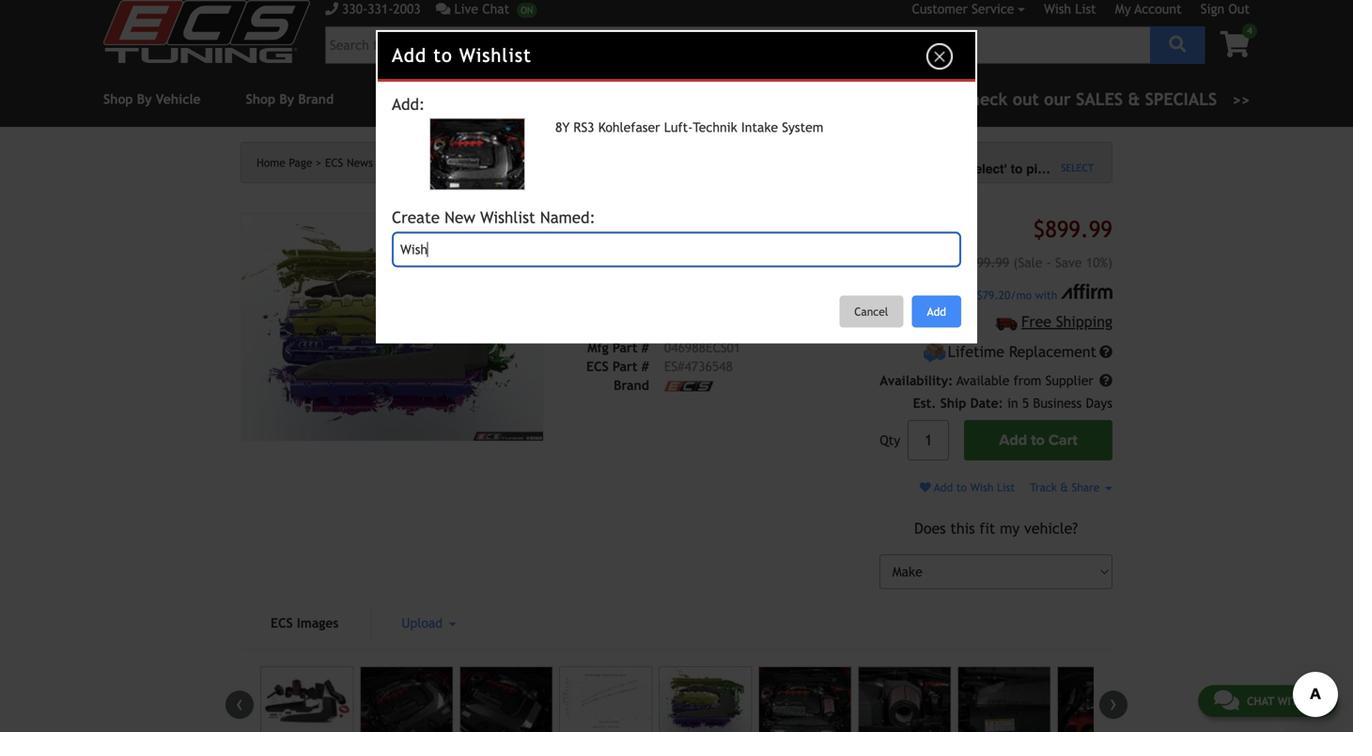 Task type: locate. For each thing, give the bounding box(es) containing it.
wish
[[1044, 1, 1072, 16], [971, 481, 994, 494]]

8y inside add to wishlist document
[[556, 120, 570, 135]]

new right news
[[386, 156, 408, 169]]

add down low
[[927, 305, 947, 318]]

list left my
[[1076, 1, 1097, 16]]

new 8y rs3 forced induction upgrades
[[386, 156, 583, 169]]

1 question circle image from the top
[[1100, 345, 1113, 359]]

ecs for ecs images
[[271, 616, 293, 631]]

mfg part #
[[588, 340, 649, 355]]

$999.99 (sale - save 10%)
[[964, 255, 1113, 270]]

rs3 left forced at the top of the page
[[427, 156, 444, 169]]

chat with us
[[1247, 695, 1323, 708]]

shop up home
[[246, 92, 276, 107]]

# left 'es#'
[[642, 359, 649, 374]]

1 vertical spatial 8y
[[411, 156, 423, 169]]

technik for 8y rs3 kohlefaser luft- technik intake system
[[574, 237, 656, 264]]

0 horizontal spatial list
[[997, 481, 1015, 494]]

page
[[289, 156, 312, 169]]

0 vertical spatial technik
[[693, 120, 738, 135]]

1 vertical spatial wishlist
[[480, 208, 536, 227]]

0 horizontal spatial 8y
[[411, 156, 423, 169]]

forced
[[448, 156, 482, 169]]

wishlist down induction at the top left of the page
[[480, 208, 536, 227]]

sales & specials link
[[960, 86, 1250, 112]]

8y left forced at the top of the page
[[411, 156, 423, 169]]

0 vertical spatial intake
[[742, 120, 778, 135]]

1 # from the top
[[642, 340, 649, 355]]

brand down mfg part #
[[614, 378, 649, 393]]

1 by from the left
[[279, 92, 294, 107]]

my account link
[[1116, 1, 1182, 16]]

add down the 2003
[[392, 44, 427, 66]]

est. ship date: in 5 business days
[[913, 396, 1113, 411]]

0 horizontal spatial chat
[[482, 1, 510, 16]]

0 vertical spatial wishlist
[[459, 44, 532, 66]]

brand inside es# 4736548 brand
[[614, 378, 649, 393]]

# up es# 4736548 brand
[[642, 340, 649, 355]]

1 vertical spatial ecs
[[587, 359, 609, 374]]

1 vertical spatial kohlefaser
[[653, 212, 765, 239]]

add to wishlist document
[[376, 30, 978, 344]]

rs3 inside 8y rs3 kohlefaser luft- technik intake system
[[608, 212, 646, 239]]

1 horizontal spatial brand
[[614, 378, 649, 393]]

luft- inside 8y rs3 kohlefaser luft- technik intake system
[[772, 212, 824, 239]]

1 vertical spatial with
[[1278, 695, 1306, 708]]

2 shop from the left
[[379, 92, 409, 107]]

8y for 8y rs3 kohlefaser luft-technik intake system
[[556, 120, 570, 135]]

0 horizontal spatial as
[[928, 288, 939, 302]]

kohlefaser
[[599, 120, 660, 135], [653, 212, 765, 239]]

0 horizontal spatial by
[[279, 92, 294, 107]]

8y up flow
[[574, 212, 601, 239]]

a
[[1056, 162, 1063, 176]]

system inside add to wishlist document
[[782, 120, 824, 135]]

2 horizontal spatial ecs
[[587, 359, 609, 374]]

es#4736548 - 046988ecs01 - 8y rs3 kohlefaser luft-technik intake system - flow increase of over 25% compared to stock and all the added turbo noises! - ecs - audi image
[[241, 213, 544, 442], [260, 667, 354, 732], [360, 667, 453, 732], [460, 667, 553, 732], [559, 667, 653, 732], [659, 667, 752, 732], [759, 667, 852, 732], [858, 667, 952, 732], [958, 667, 1051, 732], [1058, 667, 1151, 732]]

this
[[951, 520, 975, 537]]

'select'
[[964, 162, 1008, 176]]

0 horizontal spatial intake
[[663, 237, 729, 264]]

4
[[1248, 25, 1253, 36]]

vehicle?
[[1025, 520, 1078, 537]]

my
[[1000, 520, 1020, 537]]

technik inside add to wishlist document
[[693, 120, 738, 135]]

1 horizontal spatial ecs
[[325, 156, 343, 169]]

wish list link
[[1044, 1, 1097, 16]]

10%)
[[1086, 255, 1113, 270]]

ecs
[[325, 156, 343, 169], [587, 359, 609, 374], [271, 616, 293, 631]]

0 vertical spatial question circle image
[[1100, 345, 1113, 359]]

0 vertical spatial luft-
[[664, 120, 693, 135]]

chat left us
[[1247, 695, 1275, 708]]

new right create
[[445, 208, 476, 227]]

rs3 inside add to wishlist document
[[574, 120, 595, 135]]

ecs inside 046988ecs01 ecs part #
[[587, 359, 609, 374]]

rs3 up upgrades
[[574, 120, 595, 135]]

wish up fit
[[971, 481, 994, 494]]

2 # from the top
[[642, 359, 649, 374]]

new
[[386, 156, 408, 169], [445, 208, 476, 227]]

wish left my
[[1044, 1, 1072, 16]]

0 vertical spatial chat
[[482, 1, 510, 16]]

0 horizontal spatial technik
[[574, 237, 656, 264]]

add down est. ship date: in 5 business days
[[1000, 431, 1028, 449]]

2 question circle image from the top
[[1100, 374, 1113, 387]]

0 vertical spatial 8y
[[556, 120, 570, 135]]

luft-
[[664, 120, 693, 135], [772, 212, 824, 239]]

chat right live
[[482, 1, 510, 16]]

brand up page
[[298, 92, 334, 107]]

add to wishlist
[[392, 44, 532, 66]]

question circle image down shipping
[[1100, 345, 1113, 359]]

0 vertical spatial with
[[1036, 288, 1058, 302]]

list
[[1076, 1, 1097, 16], [997, 481, 1015, 494]]

1 horizontal spatial by
[[413, 92, 427, 107]]

with right /mo
[[1036, 288, 1058, 302]]

add for add to wishlist
[[392, 44, 427, 66]]

1 horizontal spatial 8y
[[556, 120, 570, 135]]

None text field
[[392, 232, 962, 267], [908, 420, 950, 461], [392, 232, 962, 267], [908, 420, 950, 461]]

1 vertical spatial wish
[[971, 481, 994, 494]]

by up home page link
[[279, 92, 294, 107]]

add button
[[912, 296, 962, 328]]

intake inside add to wishlist document
[[742, 120, 778, 135]]

chat inside live chat link
[[482, 1, 510, 16]]

1 vertical spatial brand
[[614, 378, 649, 393]]

pick
[[1027, 162, 1052, 176]]

0 vertical spatial part
[[613, 340, 638, 355]]

to inside button
[[1031, 431, 1045, 449]]

330-331-2003
[[342, 1, 421, 16]]

0 horizontal spatial wish
[[971, 481, 994, 494]]

question circle image up days
[[1100, 374, 1113, 387]]

2 part from the top
[[613, 359, 638, 374]]

0 horizontal spatial luft-
[[664, 120, 693, 135]]

system inside 8y rs3 kohlefaser luft- technik intake system
[[735, 237, 810, 264]]

add for add
[[927, 305, 947, 318]]

home page link
[[257, 156, 322, 169]]

2 vertical spatial 8y
[[574, 212, 601, 239]]

as
[[928, 288, 939, 302], [963, 288, 974, 302]]

part down mfg part #
[[613, 359, 638, 374]]

create
[[392, 208, 440, 227]]

to inside document
[[433, 44, 453, 66]]

rs3 for 8y rs3 kohlefaser luft-technik intake system
[[574, 120, 595, 135]]

wishlist down live chat link
[[459, 44, 532, 66]]

phone image
[[325, 2, 338, 16]]

1 vertical spatial #
[[642, 359, 649, 374]]

rs3 right named:
[[608, 212, 646, 239]]

to inside flow increase of over 25% compared to stock and all the added turbo noises!
[[793, 280, 806, 295]]

0 vertical spatial kohlefaser
[[599, 120, 660, 135]]

as right or
[[928, 288, 939, 302]]

1 vertical spatial technik
[[574, 237, 656, 264]]

1 horizontal spatial list
[[1076, 1, 1097, 16]]

heart image
[[920, 482, 931, 493]]

with left us
[[1278, 695, 1306, 708]]

to up shop by clearance
[[433, 44, 453, 66]]

technik inside 8y rs3 kohlefaser luft- technik intake system
[[574, 237, 656, 264]]

1 horizontal spatial chat
[[1247, 695, 1275, 708]]

1 horizontal spatial as
[[963, 288, 974, 302]]

rs3
[[574, 120, 595, 135], [427, 156, 444, 169], [608, 212, 646, 239]]

046988ecs01
[[665, 340, 741, 355]]

clearance
[[431, 92, 492, 107]]

0 vertical spatial new
[[386, 156, 408, 169]]

add for add to wish list
[[934, 481, 953, 494]]

0 vertical spatial brand
[[298, 92, 334, 107]]

kohlefaser inside 8y rs3 kohlefaser luft- technik intake system
[[653, 212, 765, 239]]

vehicle
[[1067, 162, 1110, 176]]

ecs images
[[271, 616, 339, 631]]

0 horizontal spatial ecs
[[271, 616, 293, 631]]

$
[[977, 288, 983, 302]]

1 horizontal spatial intake
[[742, 120, 778, 135]]

chat
[[482, 1, 510, 16], [1247, 695, 1275, 708]]

kohlefaser inside add to wishlist document
[[599, 120, 660, 135]]

brand for shop by brand
[[298, 92, 334, 107]]

1 part from the top
[[613, 340, 638, 355]]

live chat link
[[436, 0, 537, 19]]

add:
[[392, 95, 425, 114]]

ecs down mfg
[[587, 359, 609, 374]]

8y inside 8y rs3 kohlefaser luft- technik intake system
[[574, 212, 601, 239]]

wish list
[[1044, 1, 1097, 16]]

ship
[[941, 396, 967, 411]]

add right heart icon
[[934, 481, 953, 494]]

available
[[957, 373, 1010, 388]]

2003
[[393, 1, 421, 16]]

1 horizontal spatial shop
[[379, 92, 409, 107]]

1 vertical spatial intake
[[663, 237, 729, 264]]

ecs image
[[665, 381, 713, 392]]

2 horizontal spatial 8y
[[574, 212, 601, 239]]

to left the stock at the right top of the page
[[793, 280, 806, 295]]

shop left clearance
[[379, 92, 409, 107]]

in
[[1008, 396, 1019, 411]]

luft- inside add to wishlist document
[[664, 120, 693, 135]]

1 vertical spatial luft-
[[772, 212, 824, 239]]

0 vertical spatial wish
[[1044, 1, 1072, 16]]

shop
[[246, 92, 276, 107], [379, 92, 409, 107]]

select link
[[1062, 161, 1094, 176]]

save
[[1056, 255, 1083, 270]]

1 horizontal spatial new
[[445, 208, 476, 227]]

cancel button
[[840, 296, 904, 328]]

as left $
[[963, 288, 974, 302]]

1 horizontal spatial luft-
[[772, 212, 824, 239]]

to right heart icon
[[957, 481, 967, 494]]

1 as from the left
[[928, 288, 939, 302]]

question circle image for available from supplier
[[1100, 374, 1113, 387]]

8y rs3 kohlefaser luft- technik intake system
[[574, 212, 824, 264]]

by for brand
[[279, 92, 294, 107]]

1 horizontal spatial rs3
[[574, 120, 595, 135]]

0 vertical spatial ecs
[[325, 156, 343, 169]]

to for add to cart
[[1031, 431, 1045, 449]]

(sale
[[1014, 255, 1043, 270]]

create new wishlist named:
[[392, 208, 596, 227]]

0 vertical spatial system
[[782, 120, 824, 135]]

0 horizontal spatial shop
[[246, 92, 276, 107]]

to left cart
[[1031, 431, 1045, 449]]

8y up upgrades
[[556, 120, 570, 135]]

does
[[915, 520, 946, 537]]

ecs left images
[[271, 616, 293, 631]]

to
[[433, 44, 453, 66], [1011, 162, 1023, 176], [793, 280, 806, 295], [1031, 431, 1045, 449], [957, 481, 967, 494]]

1 horizontal spatial technik
[[693, 120, 738, 135]]

1 vertical spatial part
[[613, 359, 638, 374]]

0 vertical spatial list
[[1076, 1, 1097, 16]]

intake for 8y rs3 kohlefaser luft- technik intake system
[[663, 237, 729, 264]]

2 vertical spatial ecs
[[271, 616, 293, 631]]

shop by clearance link
[[379, 92, 492, 107]]

2 vertical spatial rs3
[[608, 212, 646, 239]]

1 vertical spatial question circle image
[[1100, 374, 1113, 387]]

0 vertical spatial rs3
[[574, 120, 595, 135]]

business
[[1033, 396, 1082, 411]]

part right mfg
[[613, 340, 638, 355]]

1 vertical spatial chat
[[1247, 695, 1275, 708]]

list up "my" on the bottom
[[997, 481, 1015, 494]]

0 vertical spatial #
[[642, 340, 649, 355]]

1 vertical spatial rs3
[[427, 156, 444, 169]]

1 vertical spatial system
[[735, 237, 810, 264]]

question circle image
[[1100, 345, 1113, 359], [1100, 374, 1113, 387]]

flow
[[574, 280, 602, 295]]

add to cart
[[1000, 431, 1078, 449]]

0 horizontal spatial brand
[[298, 92, 334, 107]]

1 shop from the left
[[246, 92, 276, 107]]

by left clearance
[[413, 92, 427, 107]]

intake inside 8y rs3 kohlefaser luft- technik intake system
[[663, 237, 729, 264]]

flow increase of over 25% compared to stock and all the added turbo noises!
[[574, 280, 841, 314]]

330-
[[342, 1, 368, 16]]

2 by from the left
[[413, 92, 427, 107]]

0 horizontal spatial with
[[1036, 288, 1058, 302]]

days
[[1086, 396, 1113, 411]]

or as low as $79.20/mo with  - affirm financing (opens in modal) element
[[880, 287, 1113, 304]]

kohlefaser for 8y rs3 kohlefaser luft- technik intake system
[[653, 212, 765, 239]]

over
[[676, 280, 702, 295]]

add to cart button
[[965, 420, 1113, 461]]

account
[[1135, 1, 1182, 16]]

1 vertical spatial new
[[445, 208, 476, 227]]

4 link
[[1206, 24, 1258, 59]]

technik
[[693, 120, 738, 135], [574, 237, 656, 264]]

by for clearance
[[413, 92, 427, 107]]

2 horizontal spatial rs3
[[608, 212, 646, 239]]

ecs left news
[[325, 156, 343, 169]]

add to wish list link
[[920, 481, 1015, 494]]

to left 'pick'
[[1011, 162, 1023, 176]]



Task type: describe. For each thing, give the bounding box(es) containing it.
upgrades
[[536, 156, 583, 169]]

from
[[1014, 373, 1042, 388]]

add for add to cart
[[1000, 431, 1028, 449]]

kohlefaser for 8y rs3 kohlefaser luft-technik intake system
[[599, 120, 660, 135]]

shop for shop by clearance
[[379, 92, 409, 107]]

luft- for 8y rs3 kohlefaser luft-technik intake system
[[664, 120, 693, 135]]

news
[[347, 156, 373, 169]]

live chat
[[454, 1, 510, 16]]

new inside add to wishlist document
[[445, 208, 476, 227]]

ecs for ecs news
[[325, 156, 343, 169]]

tap
[[941, 162, 960, 176]]

home page
[[257, 156, 312, 169]]

images
[[297, 616, 339, 631]]

to for add to wish list
[[957, 481, 967, 494]]

technik for 8y rs3 kohlefaser luft-technik intake system
[[693, 120, 738, 135]]

shipping
[[1056, 313, 1113, 331]]

wishlist for new
[[480, 208, 536, 227]]

new 8y rs3 forced induction upgrades link
[[386, 156, 592, 169]]

899.99
[[1046, 216, 1113, 243]]

qty
[[880, 433, 901, 448]]

search image
[[1170, 36, 1187, 53]]

$999.99
[[964, 255, 1010, 270]]

compared
[[731, 280, 789, 295]]

shop by brand
[[246, 92, 334, 107]]

replacement
[[1009, 343, 1097, 361]]

fit
[[980, 520, 996, 537]]

sign out link
[[1201, 1, 1250, 16]]

25%
[[706, 280, 727, 295]]

live
[[454, 1, 479, 16]]

system for 8y rs3 kohlefaser luft- technik intake system
[[735, 237, 810, 264]]

system for 8y rs3 kohlefaser luft-technik intake system
[[782, 120, 824, 135]]

wishlist for to
[[459, 44, 532, 66]]

sales & specials
[[1076, 89, 1218, 109]]

out
[[1229, 1, 1250, 16]]

comments image
[[436, 2, 451, 16]]

my account
[[1116, 1, 1182, 16]]

named:
[[540, 208, 596, 227]]

mfg
[[588, 340, 609, 355]]

# inside 046988ecs01 ecs part #
[[642, 359, 649, 374]]

1 horizontal spatial with
[[1278, 695, 1306, 708]]

sign
[[1201, 1, 1225, 16]]

intake for 8y rs3 kohlefaser luft-technik intake system
[[742, 120, 778, 135]]

&
[[1129, 89, 1141, 109]]

lifetime
[[948, 343, 1005, 361]]

es#
[[665, 359, 685, 374]]

sales
[[1076, 89, 1123, 109]]

shop for shop by brand
[[246, 92, 276, 107]]

free shipping image
[[996, 317, 1018, 330]]

ecs news
[[325, 156, 373, 169]]

noises!
[[720, 299, 760, 314]]

est.
[[913, 396, 937, 411]]

5
[[1023, 396, 1030, 411]]

to for add to wishlist
[[433, 44, 453, 66]]

4736548
[[685, 359, 733, 374]]

1 vertical spatial list
[[997, 481, 1015, 494]]

specials
[[1146, 89, 1218, 109]]

please
[[897, 162, 938, 176]]

shop by brand link
[[246, 92, 334, 107]]

sign out
[[1201, 1, 1250, 16]]

of
[[659, 280, 672, 295]]

330-331-2003 link
[[325, 0, 421, 19]]

select
[[1062, 162, 1094, 174]]

brand for es# 4736548 brand
[[614, 378, 649, 393]]

add to wish list
[[931, 481, 1015, 494]]

046988ecs01 ecs part #
[[587, 340, 741, 374]]

stock
[[810, 280, 841, 295]]

or
[[914, 288, 925, 302]]

please tap 'select' to pick a vehicle
[[897, 162, 1110, 176]]

/mo
[[1011, 288, 1032, 302]]

shop by clearance
[[379, 92, 492, 107]]

availability: available from supplier
[[880, 373, 1098, 388]]

chat with us link
[[1198, 685, 1339, 717]]

-
[[1047, 255, 1052, 270]]

2 as from the left
[[963, 288, 974, 302]]

ecs tuning image
[[103, 0, 310, 63]]

this product is lifetime replacement eligible image
[[923, 340, 947, 364]]

ecs images link
[[241, 604, 369, 642]]

0 horizontal spatial rs3
[[427, 156, 444, 169]]

cart
[[1049, 431, 1078, 449]]

increase
[[606, 280, 655, 295]]

us
[[1309, 695, 1323, 708]]

part inside 046988ecs01 ecs part #
[[613, 359, 638, 374]]

turbo
[[683, 299, 716, 314]]

0 horizontal spatial new
[[386, 156, 408, 169]]

lifetime replacement
[[948, 343, 1097, 361]]

availability:
[[880, 373, 953, 388]]

and
[[574, 299, 596, 314]]

8y for 8y rs3 kohlefaser luft- technik intake system
[[574, 212, 601, 239]]

the
[[619, 299, 639, 314]]

does this fit my vehicle?
[[915, 520, 1078, 537]]

question circle image for lifetime replacement
[[1100, 345, 1113, 359]]

low
[[942, 288, 960, 302]]

1 horizontal spatial wish
[[1044, 1, 1072, 16]]

luft- for 8y rs3 kohlefaser luft- technik intake system
[[772, 212, 824, 239]]

ecs news link
[[325, 156, 382, 169]]

my
[[1116, 1, 1131, 16]]

rs3 for 8y rs3 kohlefaser luft- technik intake system
[[608, 212, 646, 239]]

date:
[[971, 396, 1004, 411]]

added
[[643, 299, 679, 314]]

home
[[257, 156, 286, 169]]



Task type: vqa. For each thing, say whether or not it's contained in the screenshot.
leftmost Brake Master Cylinder Parts
no



